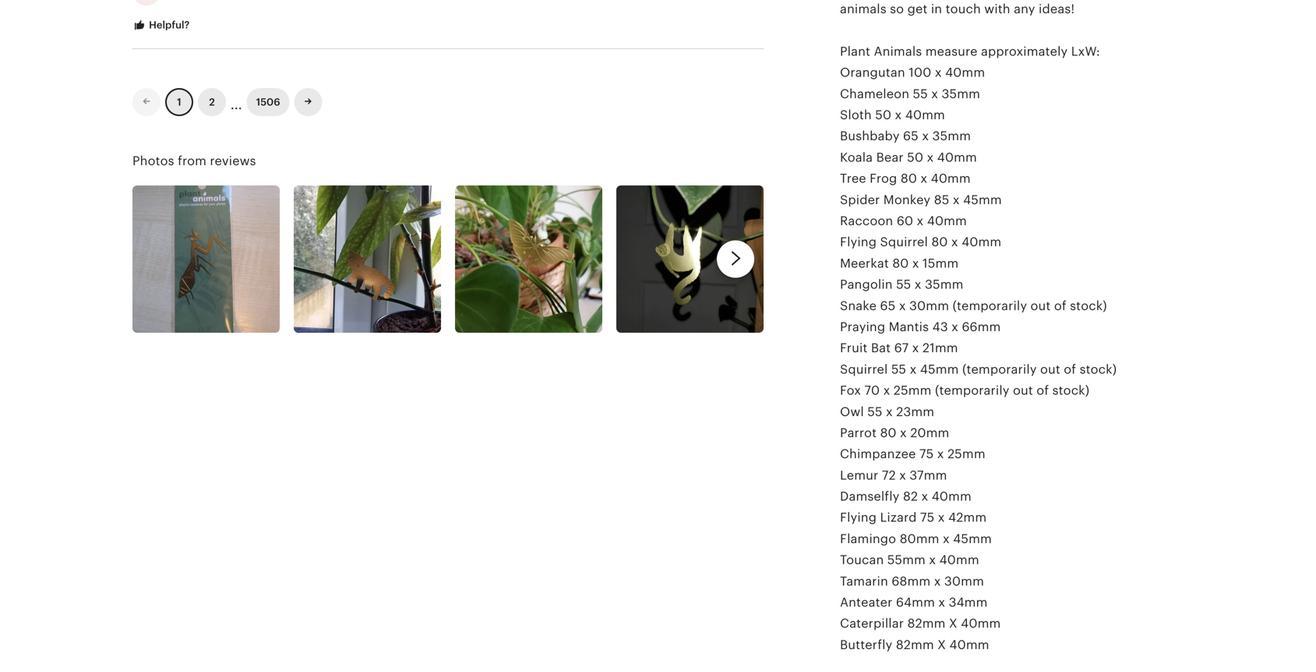Task type: vqa. For each thing, say whether or not it's contained in the screenshot.
$ related to $ 82.00 EleganzaHome
no



Task type: locate. For each thing, give the bounding box(es) containing it.
1 horizontal spatial 25mm
[[948, 447, 986, 461]]

80 up chimpanzee
[[881, 426, 897, 440]]

0 vertical spatial 82mm
[[908, 617, 946, 631]]

1 vertical spatial 50
[[908, 150, 924, 164]]

35mm down measure
[[942, 87, 981, 101]]

37mm
[[910, 468, 948, 482]]

82mm
[[908, 617, 946, 631], [896, 638, 935, 652]]

75
[[920, 447, 934, 461], [921, 511, 935, 525]]

fox
[[840, 384, 862, 398]]

35mm up 85
[[933, 129, 972, 143]]

raccoon
[[840, 214, 894, 228]]

50 down chameleon
[[876, 108, 892, 122]]

100
[[909, 66, 932, 80]]

2 vertical spatial 45mm
[[954, 532, 992, 546]]

35mm down "15mm"
[[925, 278, 964, 292]]

45mm right 85
[[964, 193, 1003, 207]]

orangutan
[[840, 66, 906, 80]]

1 horizontal spatial 50
[[908, 150, 924, 164]]

spider
[[840, 193, 881, 207]]

(temporarily down 21mm
[[936, 384, 1010, 398]]

0 vertical spatial 30mm
[[910, 299, 950, 313]]

(temporarily up 66mm
[[953, 299, 1028, 313]]

koala
[[840, 150, 873, 164]]

0 vertical spatial of
[[1055, 299, 1067, 313]]

45mm down 21mm
[[921, 362, 959, 376]]

65
[[904, 129, 919, 143], [881, 299, 896, 313]]

1506 link
[[247, 88, 290, 116]]

tamarin
[[840, 574, 889, 589]]

30mm
[[910, 299, 950, 313], [945, 574, 985, 589]]

…
[[231, 90, 242, 113]]

lxw:
[[1072, 44, 1101, 58]]

photos from reviews
[[133, 154, 256, 168]]

x right butterfly
[[938, 638, 947, 652]]

34mm
[[949, 596, 988, 610]]

0 horizontal spatial x
[[938, 638, 947, 652]]

1 vertical spatial stock)
[[1080, 362, 1117, 376]]

butterfly
[[840, 638, 893, 652]]

bat
[[872, 341, 891, 355]]

x
[[935, 66, 942, 80], [932, 87, 939, 101], [895, 108, 902, 122], [923, 129, 929, 143], [927, 150, 934, 164], [921, 172, 928, 186], [953, 193, 960, 207], [917, 214, 924, 228], [952, 235, 959, 249], [913, 256, 920, 270], [915, 278, 922, 292], [900, 299, 906, 313], [952, 320, 959, 334], [913, 341, 920, 355], [910, 362, 917, 376], [884, 384, 891, 398], [886, 405, 893, 419], [901, 426, 907, 440], [938, 447, 945, 461], [900, 468, 907, 482], [922, 490, 929, 504], [939, 511, 945, 525], [943, 532, 950, 546], [930, 553, 936, 567], [935, 574, 941, 589], [939, 596, 946, 610]]

30mm up 34mm on the bottom right of the page
[[945, 574, 985, 589]]

lemur
[[840, 468, 879, 482]]

2 vertical spatial (temporarily
[[936, 384, 1010, 398]]

1 flying from the top
[[840, 235, 877, 249]]

reviews
[[210, 154, 256, 168]]

72
[[882, 468, 896, 482]]

squirrel down 60
[[881, 235, 929, 249]]

monkey
[[884, 193, 931, 207]]

0 horizontal spatial 65
[[881, 299, 896, 313]]

0 vertical spatial 75
[[920, 447, 934, 461]]

30mm up 43
[[910, 299, 950, 313]]

1 horizontal spatial x
[[950, 617, 958, 631]]

x down 34mm on the bottom right of the page
[[950, 617, 958, 631]]

25mm down the 20mm
[[948, 447, 986, 461]]

60
[[897, 214, 914, 228]]

plant
[[840, 44, 871, 58]]

chimpanzee
[[840, 447, 916, 461]]

1 vertical spatial 30mm
[[945, 574, 985, 589]]

21mm
[[923, 341, 959, 355]]

55
[[913, 87, 928, 101], [897, 278, 912, 292], [892, 362, 907, 376], [868, 405, 883, 419]]

80
[[901, 172, 918, 186], [932, 235, 948, 249], [893, 256, 909, 270], [881, 426, 897, 440]]

68mm
[[892, 574, 931, 589]]

from
[[178, 154, 207, 168]]

stock)
[[1071, 299, 1108, 313], [1080, 362, 1117, 376], [1053, 384, 1090, 398]]

35mm
[[942, 87, 981, 101], [933, 129, 972, 143], [925, 278, 964, 292]]

flying
[[840, 235, 877, 249], [840, 511, 877, 525]]

1506
[[256, 96, 280, 108]]

0 vertical spatial x
[[950, 617, 958, 631]]

caterpillar
[[840, 617, 904, 631]]

0 vertical spatial 50
[[876, 108, 892, 122]]

(temporarily
[[953, 299, 1028, 313], [963, 362, 1037, 376], [936, 384, 1010, 398]]

45mm down 42mm
[[954, 532, 992, 546]]

2 vertical spatial out
[[1014, 384, 1034, 398]]

squirrel
[[881, 235, 929, 249], [840, 362, 888, 376]]

80 right meerkat
[[893, 256, 909, 270]]

65 right snake
[[881, 299, 896, 313]]

1 vertical spatial out
[[1041, 362, 1061, 376]]

25mm
[[894, 384, 932, 398], [948, 447, 986, 461]]

50 right bear
[[908, 150, 924, 164]]

0 vertical spatial 35mm
[[942, 87, 981, 101]]

67
[[895, 341, 909, 355]]

0 vertical spatial 25mm
[[894, 384, 932, 398]]

snake
[[840, 299, 877, 313]]

75 up the 37mm
[[920, 447, 934, 461]]

2 vertical spatial 35mm
[[925, 278, 964, 292]]

1 vertical spatial flying
[[840, 511, 877, 525]]

1 horizontal spatial 65
[[904, 129, 919, 143]]

2 vertical spatial of
[[1037, 384, 1050, 398]]

40mm
[[946, 66, 986, 80], [906, 108, 946, 122], [938, 150, 978, 164], [931, 172, 971, 186], [928, 214, 968, 228], [962, 235, 1002, 249], [932, 490, 972, 504], [940, 553, 980, 567], [961, 617, 1001, 631], [950, 638, 990, 652]]

out
[[1031, 299, 1051, 313], [1041, 362, 1061, 376], [1014, 384, 1034, 398]]

80 up "15mm"
[[932, 235, 948, 249]]

flying up flamingo
[[840, 511, 877, 525]]

squirrel up '70'
[[840, 362, 888, 376]]

75 up 80mm
[[921, 511, 935, 525]]

of
[[1055, 299, 1067, 313], [1064, 362, 1077, 376], [1037, 384, 1050, 398]]

(temporarily down 66mm
[[963, 362, 1037, 376]]

1 vertical spatial 45mm
[[921, 362, 959, 376]]

1 vertical spatial 65
[[881, 299, 896, 313]]

0 horizontal spatial 25mm
[[894, 384, 932, 398]]

parrot
[[840, 426, 877, 440]]

0 vertical spatial flying
[[840, 235, 877, 249]]

23mm
[[897, 405, 935, 419]]

approximately
[[982, 44, 1068, 58]]

flying up meerkat
[[840, 235, 877, 249]]

65 up bear
[[904, 129, 919, 143]]

owl
[[840, 405, 865, 419]]

x
[[950, 617, 958, 631], [938, 638, 947, 652]]

55 down '70'
[[868, 405, 883, 419]]

1
[[177, 96, 181, 108]]

anteater
[[840, 596, 893, 610]]

64mm
[[896, 596, 936, 610]]

25mm up 23mm
[[894, 384, 932, 398]]

50
[[876, 108, 892, 122], [908, 150, 924, 164]]

2
[[209, 96, 215, 108]]

45mm
[[964, 193, 1003, 207], [921, 362, 959, 376], [954, 532, 992, 546]]

0 horizontal spatial 50
[[876, 108, 892, 122]]



Task type: describe. For each thing, give the bounding box(es) containing it.
2 link
[[198, 88, 226, 116]]

meerkat
[[840, 256, 889, 270]]

55 down 67
[[892, 362, 907, 376]]

pangolin
[[840, 278, 893, 292]]

1 vertical spatial x
[[938, 638, 947, 652]]

82
[[904, 490, 919, 504]]

lizard
[[881, 511, 917, 525]]

helpful? button
[[121, 11, 201, 40]]

0 vertical spatial squirrel
[[881, 235, 929, 249]]

55 down 100
[[913, 87, 928, 101]]

0 vertical spatial 65
[[904, 129, 919, 143]]

praying
[[840, 320, 886, 334]]

sloth
[[840, 108, 872, 122]]

1 vertical spatial 75
[[921, 511, 935, 525]]

chameleon
[[840, 87, 910, 101]]

bushbaby
[[840, 129, 900, 143]]

66mm
[[962, 320, 1001, 334]]

0 vertical spatial (temporarily
[[953, 299, 1028, 313]]

plant animals measure approximately lxw: orangutan 100 x 40mm chameleon 55 x 35mm sloth 50 x 40mm bushbaby 65 x 35mm koala bear 50 x 40mm tree frog 80 x 40mm spider monkey 85 x 45mm raccoon 60 x 40mm flying squirrel 80 x 40mm meerkat 80 x 15mm pangolin 55 x 35mm snake 65 x 30mm  (temporarily out of stock) praying mantis 43 x 66mm fruit bat 67 x 21mm squirrel 55 x 45mm (temporarily out of stock) fox 70 x 25mm (temporarily out of stock) owl 55 x 23mm parrot 80 x 20mm chimpanzee 75 x 25mm lemur 72 x 37mm damselfly 82 x 40mm flying lizard 75 x 42mm flamingo 80mm x 45mm toucan 55mm x 40mm tamarin 68mm x 30mm anteater 64mm x 34mm caterpillar 82mm x 40mm butterfly  82mm x 40mm
[[840, 44, 1117, 652]]

0 vertical spatial stock)
[[1071, 299, 1108, 313]]

42mm
[[949, 511, 987, 525]]

1 vertical spatial of
[[1064, 362, 1077, 376]]

1 vertical spatial 25mm
[[948, 447, 986, 461]]

70
[[865, 384, 880, 398]]

helpful?
[[147, 19, 190, 31]]

0 vertical spatial out
[[1031, 299, 1051, 313]]

2 flying from the top
[[840, 511, 877, 525]]

animals
[[874, 44, 923, 58]]

measure
[[926, 44, 978, 58]]

1 vertical spatial 82mm
[[896, 638, 935, 652]]

toucan
[[840, 553, 884, 567]]

80 up monkey
[[901, 172, 918, 186]]

2 vertical spatial stock)
[[1053, 384, 1090, 398]]

0 vertical spatial 45mm
[[964, 193, 1003, 207]]

1 vertical spatial (temporarily
[[963, 362, 1037, 376]]

bear
[[877, 150, 904, 164]]

fruit
[[840, 341, 868, 355]]

tree
[[840, 172, 867, 186]]

55mm
[[888, 553, 926, 567]]

1 vertical spatial squirrel
[[840, 362, 888, 376]]

flamingo
[[840, 532, 897, 546]]

mantis
[[889, 320, 929, 334]]

43
[[933, 320, 949, 334]]

85
[[935, 193, 950, 207]]

15mm
[[923, 256, 959, 270]]

55 right the "pangolin"
[[897, 278, 912, 292]]

photos
[[133, 154, 174, 168]]

frog
[[870, 172, 898, 186]]

20mm
[[911, 426, 950, 440]]

1 link
[[165, 88, 193, 116]]

damselfly
[[840, 490, 900, 504]]

80mm
[[900, 532, 940, 546]]

1 vertical spatial 35mm
[[933, 129, 972, 143]]



